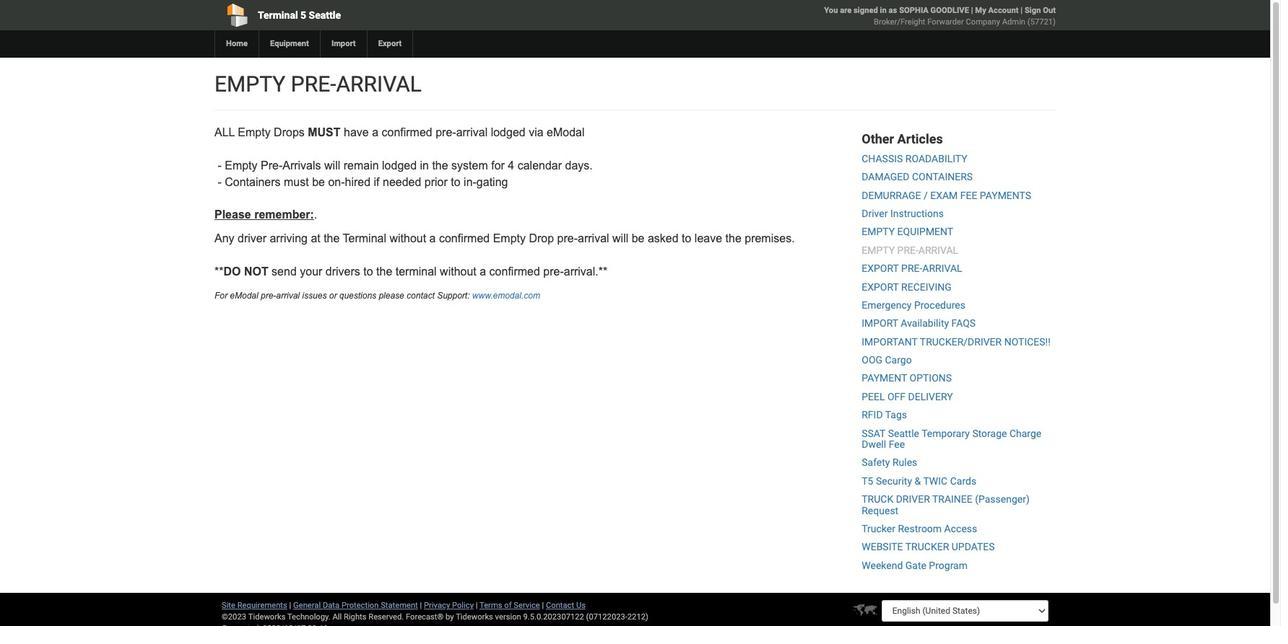 Task type: locate. For each thing, give the bounding box(es) containing it.
website
[[862, 542, 903, 554]]

to left the leave
[[682, 233, 692, 245]]

0 vertical spatial be
[[312, 176, 325, 188]]

empty
[[215, 72, 286, 97], [862, 226, 895, 238], [862, 245, 895, 256]]

request
[[862, 505, 899, 517]]

2 horizontal spatial arrival
[[578, 233, 609, 245]]

leave
[[695, 233, 722, 245]]

(07122023-
[[586, 613, 628, 623]]

empty inside the - empty pre-arrivals will remain lodged in the system for 4 calendar days. - containers must be on-hired if needed prior to in-gating
[[225, 159, 258, 172]]

1 vertical spatial terminal
[[343, 233, 386, 245]]

2 vertical spatial confirmed
[[489, 266, 540, 278]]

storage
[[972, 428, 1007, 440]]

seattle inside "link"
[[309, 9, 341, 21]]

terminal
[[396, 266, 437, 278]]

export
[[862, 263, 899, 275], [862, 281, 899, 293]]

have
[[344, 126, 369, 139]]

site requirements | general data protection statement | privacy policy | terms of service | contact us ©2023 tideworks technology. all rights reserved. forecast® by tideworks version 9.5.0.202307122 (07122023-2212)
[[222, 602, 649, 623]]

rules
[[893, 458, 918, 469]]

0 vertical spatial lodged
[[491, 126, 526, 139]]

.
[[314, 209, 317, 221]]

to inside the - empty pre-arrivals will remain lodged in the system for 4 calendar days. - containers must be on-hired if needed prior to in-gating
[[451, 176, 461, 188]]

in up prior
[[420, 159, 429, 172]]

questions
[[339, 291, 376, 301]]

arrival down export link
[[336, 72, 422, 97]]

remain
[[344, 159, 379, 172]]

empty down driver
[[862, 226, 895, 238]]

the up prior
[[432, 159, 448, 172]]

reserved.
[[369, 613, 404, 623]]

site requirements link
[[222, 602, 287, 611]]

must
[[284, 176, 309, 188]]

0 vertical spatial emodal
[[547, 126, 585, 139]]

pre- right drop
[[557, 233, 578, 245]]

will left asked
[[613, 233, 629, 245]]

1 horizontal spatial arrival
[[456, 126, 488, 139]]

emodal
[[547, 126, 585, 139], [230, 291, 258, 301]]

1 vertical spatial emodal
[[230, 291, 258, 301]]

0 vertical spatial empty
[[238, 126, 271, 139]]

without up ** do not send your drivers to the terminal without a confirmed pre-arrival.**
[[390, 233, 426, 245]]

1 horizontal spatial terminal
[[343, 233, 386, 245]]

off
[[888, 391, 906, 403]]

lodged up needed
[[382, 159, 417, 172]]

demurrage
[[862, 190, 921, 201]]

in left as
[[880, 6, 887, 15]]

9.5.0.202307122
[[523, 613, 584, 623]]

terminal
[[258, 9, 298, 21], [343, 233, 386, 245]]

0 horizontal spatial a
[[372, 126, 379, 139]]

arrival down send
[[276, 291, 300, 301]]

empty left drop
[[493, 233, 526, 245]]

to
[[451, 176, 461, 188], [682, 233, 692, 245], [364, 266, 373, 278]]

system
[[452, 159, 488, 172]]

0 horizontal spatial emodal
[[230, 291, 258, 301]]

arriving
[[270, 233, 308, 245]]

all
[[215, 126, 235, 139]]

be left on-
[[312, 176, 325, 188]]

will up on-
[[324, 159, 340, 172]]

please
[[379, 291, 404, 301]]

containers
[[225, 176, 281, 188]]

empty down empty equipment 'link'
[[862, 245, 895, 256]]

a up www.emodal.com
[[480, 266, 486, 278]]

my account link
[[975, 6, 1019, 15]]

0 vertical spatial will
[[324, 159, 340, 172]]

a right the have at left top
[[372, 126, 379, 139]]

premises.
[[745, 233, 795, 245]]

1 - from the top
[[218, 159, 222, 172]]

by
[[446, 613, 454, 623]]

1 horizontal spatial seattle
[[888, 428, 919, 440]]

1 horizontal spatial a
[[429, 233, 436, 245]]

arrival up the arrival.**
[[578, 233, 609, 245]]

0 horizontal spatial lodged
[[382, 159, 417, 172]]

0 vertical spatial seattle
[[309, 9, 341, 21]]

access
[[944, 524, 977, 535]]

will
[[324, 159, 340, 172], [613, 233, 629, 245]]

1 vertical spatial will
[[613, 233, 629, 245]]

lodged left via
[[491, 126, 526, 139]]

the up for emodal pre-arrival issues or questions please contact support: www.emodal.com
[[376, 266, 392, 278]]

1 vertical spatial seattle
[[888, 428, 919, 440]]

without up support:
[[440, 266, 477, 278]]

- down all on the left
[[218, 159, 222, 172]]

exam
[[930, 190, 958, 201]]

export up the export receiving link
[[862, 263, 899, 275]]

be left asked
[[632, 233, 645, 245]]

terminal 5 seattle link
[[215, 0, 552, 30]]

the right the leave
[[726, 233, 742, 245]]

emodal right via
[[547, 126, 585, 139]]

0 vertical spatial confirmed
[[382, 126, 432, 139]]

arrival up system at top left
[[456, 126, 488, 139]]

0 vertical spatial to
[[451, 176, 461, 188]]

0 vertical spatial -
[[218, 159, 222, 172]]

- left containers
[[218, 176, 222, 188]]

technology.
[[287, 613, 331, 623]]

pre- down equipment link
[[291, 72, 336, 97]]

terminal left 5
[[258, 9, 298, 21]]

empty down the home link
[[215, 72, 286, 97]]

trucker/driver
[[920, 336, 1002, 348]]

1 vertical spatial to
[[682, 233, 692, 245]]

0 horizontal spatial without
[[390, 233, 426, 245]]

0 vertical spatial terminal
[[258, 9, 298, 21]]

ssat
[[862, 428, 886, 440]]

are
[[840, 6, 852, 15]]

1 vertical spatial empty
[[862, 226, 895, 238]]

any
[[215, 233, 234, 245]]

forwarder
[[928, 17, 964, 27]]

arrival down equipment
[[919, 245, 959, 256]]

1 export from the top
[[862, 263, 899, 275]]

0 vertical spatial arrival
[[456, 126, 488, 139]]

0 horizontal spatial arrival
[[276, 291, 300, 301]]

prior
[[425, 176, 448, 188]]

in inside you are signed in as sophia goodlive | my account | sign out broker/freight forwarder company admin (57721)
[[880, 6, 887, 15]]

empty up containers
[[225, 159, 258, 172]]

terminal inside "link"
[[258, 9, 298, 21]]

arrival
[[456, 126, 488, 139], [578, 233, 609, 245], [276, 291, 300, 301]]

0 horizontal spatial will
[[324, 159, 340, 172]]

t5 security & twic cards link
[[862, 476, 977, 487]]

rights
[[344, 613, 367, 623]]

pre- down empty equipment 'link'
[[898, 245, 919, 256]]

1 vertical spatial export
[[862, 281, 899, 293]]

1 horizontal spatial be
[[632, 233, 645, 245]]

1 vertical spatial without
[[440, 266, 477, 278]]

1 vertical spatial in
[[420, 159, 429, 172]]

1 vertical spatial lodged
[[382, 159, 417, 172]]

driver
[[862, 208, 888, 220]]

pre- up the export receiving link
[[901, 263, 923, 275]]

a up terminal
[[429, 233, 436, 245]]

0 horizontal spatial be
[[312, 176, 325, 188]]

2 vertical spatial pre-
[[901, 263, 923, 275]]

2 vertical spatial to
[[364, 266, 373, 278]]

0 vertical spatial without
[[390, 233, 426, 245]]

the inside the - empty pre-arrivals will remain lodged in the system for 4 calendar days. - containers must be on-hired if needed prior to in-gating
[[432, 159, 448, 172]]

in
[[880, 6, 887, 15], [420, 159, 429, 172]]

2 vertical spatial arrival
[[923, 263, 963, 275]]

goodlive
[[931, 6, 969, 15]]

in inside the - empty pre-arrivals will remain lodged in the system for 4 calendar days. - containers must be on-hired if needed prior to in-gating
[[420, 159, 429, 172]]

2212)
[[628, 613, 649, 623]]

1 horizontal spatial emodal
[[547, 126, 585, 139]]

to right drivers
[[364, 266, 373, 278]]

arrival up receiving
[[923, 263, 963, 275]]

empty right all on the left
[[238, 126, 271, 139]]

0 vertical spatial in
[[880, 6, 887, 15]]

0 vertical spatial export
[[862, 263, 899, 275]]

important trucker/driver notices!! link
[[862, 336, 1051, 348]]

1 vertical spatial empty
[[225, 159, 258, 172]]

2 vertical spatial arrival
[[276, 291, 300, 301]]

| left general on the bottom of page
[[289, 602, 291, 611]]

a
[[372, 126, 379, 139], [429, 233, 436, 245], [480, 266, 486, 278]]

instructions
[[891, 208, 944, 220]]

1 vertical spatial -
[[218, 176, 222, 188]]

safety rules link
[[862, 458, 918, 469]]

pre-
[[436, 126, 456, 139], [557, 233, 578, 245], [543, 266, 564, 278], [261, 291, 276, 301]]

confirmed
[[382, 126, 432, 139], [439, 233, 490, 245], [489, 266, 540, 278]]

privacy
[[424, 602, 450, 611]]

1 horizontal spatial in
[[880, 6, 887, 15]]

be inside the - empty pre-arrivals will remain lodged in the system for 4 calendar days. - containers must be on-hired if needed prior to in-gating
[[312, 176, 325, 188]]

to left in-
[[451, 176, 461, 188]]

terminal up drivers
[[343, 233, 386, 245]]

confirmed up the - empty pre-arrivals will remain lodged in the system for 4 calendar days. - containers must be on-hired if needed prior to in-gating
[[382, 126, 432, 139]]

in-
[[464, 176, 477, 188]]

2 horizontal spatial to
[[682, 233, 692, 245]]

confirmed down in-
[[439, 233, 490, 245]]

damaged containers link
[[862, 171, 973, 183]]

general
[[293, 602, 321, 611]]

0 horizontal spatial terminal
[[258, 9, 298, 21]]

| up tideworks
[[476, 602, 478, 611]]

the right at
[[324, 233, 340, 245]]

export link
[[367, 30, 413, 58]]

seattle down the tags
[[888, 428, 919, 440]]

import
[[331, 39, 356, 48]]

weekend
[[862, 560, 903, 572]]

trainee
[[932, 494, 973, 506]]

rfid tags link
[[862, 410, 907, 421]]

2 - from the top
[[218, 176, 222, 188]]

0 horizontal spatial seattle
[[309, 9, 341, 21]]

2 horizontal spatial a
[[480, 266, 486, 278]]

emodal right the for
[[230, 291, 258, 301]]

0 vertical spatial empty
[[215, 72, 286, 97]]

1 vertical spatial arrival
[[578, 233, 609, 245]]

1 horizontal spatial to
[[451, 176, 461, 188]]

2 export from the top
[[862, 281, 899, 293]]

seattle right 5
[[309, 9, 341, 21]]

1 horizontal spatial without
[[440, 266, 477, 278]]

confirmed up www.emodal.com
[[489, 266, 540, 278]]

tideworks
[[456, 613, 493, 623]]

t5
[[862, 476, 874, 487]]

export up emergency
[[862, 281, 899, 293]]

remember:
[[254, 209, 314, 221]]

©2023 tideworks
[[222, 613, 286, 623]]

equipment
[[898, 226, 954, 238]]

0 horizontal spatial in
[[420, 159, 429, 172]]

5
[[301, 9, 306, 21]]



Task type: describe. For each thing, give the bounding box(es) containing it.
fee
[[960, 190, 978, 201]]

for
[[215, 291, 228, 301]]

broker/freight
[[874, 17, 926, 27]]

contact
[[407, 291, 435, 301]]

contact
[[546, 602, 574, 611]]

pre-
[[261, 159, 283, 172]]

2 vertical spatial a
[[480, 266, 486, 278]]

drivers
[[326, 266, 360, 278]]

support:
[[437, 291, 470, 301]]

gating
[[477, 176, 508, 188]]

restroom
[[898, 524, 942, 535]]

safety
[[862, 458, 890, 469]]

empty equipment link
[[862, 226, 954, 238]]

please
[[215, 209, 251, 221]]

days.
[[565, 159, 593, 172]]

website trucker updates link
[[862, 542, 995, 554]]

if
[[374, 176, 380, 188]]

(passenger)
[[975, 494, 1030, 506]]

updates
[[952, 542, 995, 554]]

1 horizontal spatial lodged
[[491, 126, 526, 139]]

other
[[862, 131, 894, 147]]

1 vertical spatial confirmed
[[439, 233, 490, 245]]

us
[[576, 602, 586, 611]]

pre- down drop
[[543, 266, 564, 278]]

truck driver trainee (passenger) request link
[[862, 494, 1030, 517]]

out
[[1043, 6, 1056, 15]]

1 vertical spatial be
[[632, 233, 645, 245]]

for
[[491, 159, 505, 172]]

1 vertical spatial a
[[429, 233, 436, 245]]

send
[[272, 266, 297, 278]]

1 horizontal spatial will
[[613, 233, 629, 245]]

ssat seattle temporary storage charge dwell fee link
[[862, 428, 1042, 451]]

seattle inside other articles chassis roadability damaged containers demurrage / exam fee payments driver instructions empty equipment empty pre-arrival export pre-arrival export receiving emergency procedures import availability faqs important trucker/driver notices!! oog cargo payment options peel off delivery rfid tags ssat seattle temporary storage charge dwell fee safety rules t5 security & twic cards truck driver trainee (passenger) request trucker restroom access website trucker updates weekend gate program
[[888, 428, 919, 440]]

equipment link
[[259, 30, 320, 58]]

driver instructions link
[[862, 208, 944, 220]]

cargo
[[885, 355, 912, 366]]

asked
[[648, 233, 679, 245]]

| left my
[[971, 6, 973, 15]]

empty for all
[[238, 126, 271, 139]]

all
[[333, 613, 342, 623]]

| up 9.5.0.202307122
[[542, 602, 544, 611]]

sign
[[1025, 6, 1041, 15]]

pre- up system at top left
[[436, 126, 456, 139]]

company
[[966, 17, 1000, 27]]

articles
[[898, 131, 943, 147]]

equipment
[[270, 39, 309, 48]]

general data protection statement link
[[293, 602, 418, 611]]

export pre-arrival link
[[862, 263, 963, 275]]

empty pre-arrival
[[215, 72, 422, 97]]

temporary
[[922, 428, 970, 440]]

terms of service link
[[480, 602, 540, 611]]

statement
[[381, 602, 418, 611]]

issues
[[302, 291, 327, 301]]

www.emodal.com
[[472, 291, 540, 301]]

home link
[[215, 30, 259, 58]]

trucker restroom access link
[[862, 524, 977, 535]]

driver
[[896, 494, 930, 506]]

| left "sign"
[[1021, 6, 1023, 15]]

import
[[862, 318, 898, 330]]

0 horizontal spatial to
[[364, 266, 373, 278]]

you
[[824, 6, 838, 15]]

0 vertical spatial pre-
[[291, 72, 336, 97]]

on-
[[328, 176, 345, 188]]

chassis
[[862, 153, 903, 165]]

drops
[[274, 126, 305, 139]]

data
[[323, 602, 340, 611]]

emergency procedures link
[[862, 300, 966, 311]]

for emodal pre-arrival issues or questions please contact support: www.emodal.com
[[215, 291, 540, 301]]

home
[[226, 39, 248, 48]]

tags
[[885, 410, 907, 421]]

/
[[924, 190, 928, 201]]

will inside the - empty pre-arrivals will remain lodged in the system for 4 calendar days. - containers must be on-hired if needed prior to in-gating
[[324, 159, 340, 172]]

2 vertical spatial empty
[[862, 245, 895, 256]]

1 vertical spatial arrival
[[919, 245, 959, 256]]

important
[[862, 336, 918, 348]]

1 vertical spatial pre-
[[898, 245, 919, 256]]

&
[[915, 476, 921, 487]]

empty for -
[[225, 159, 258, 172]]

contact us link
[[546, 602, 586, 611]]

forecast®
[[406, 613, 444, 623]]

not
[[244, 266, 268, 278]]

calendar
[[518, 159, 562, 172]]

lodged inside the - empty pre-arrivals will remain lodged in the system for 4 calendar days. - containers must be on-hired if needed prior to in-gating
[[382, 159, 417, 172]]

sophia
[[899, 6, 929, 15]]

demurrage / exam fee payments link
[[862, 190, 1032, 201]]

availability
[[901, 318, 949, 330]]

signed
[[854, 6, 878, 15]]

all empty drops must have a confirmed pre-arrival lodged via emodal
[[215, 126, 585, 139]]

requirements
[[237, 602, 287, 611]]

drop
[[529, 233, 554, 245]]

0 vertical spatial arrival
[[336, 72, 422, 97]]

| up forecast® at the bottom left
[[420, 602, 422, 611]]

fee
[[889, 439, 905, 451]]

any driver arriving at the terminal without a confirmed empty drop pre-arrival will be asked to leave the premises.
[[215, 233, 798, 245]]

via
[[529, 126, 544, 139]]

of
[[504, 602, 512, 611]]

you are signed in as sophia goodlive | my account | sign out broker/freight forwarder company admin (57721)
[[824, 6, 1056, 27]]

hired
[[345, 176, 371, 188]]

pre- down not
[[261, 291, 276, 301]]

charge
[[1010, 428, 1042, 440]]

weekend gate program link
[[862, 560, 968, 572]]

terms
[[480, 602, 502, 611]]

2 vertical spatial empty
[[493, 233, 526, 245]]

(57721)
[[1028, 17, 1056, 27]]

needed
[[383, 176, 421, 188]]

** do not send your drivers to the terminal without a confirmed pre-arrival.**
[[215, 266, 608, 278]]

0 vertical spatial a
[[372, 126, 379, 139]]

trucker
[[862, 524, 896, 535]]

at
[[311, 233, 321, 245]]

options
[[910, 373, 952, 385]]

www.emodal.com link
[[472, 291, 540, 301]]

- empty pre-arrivals will remain lodged in the system for 4 calendar days. - containers must be on-hired if needed prior to in-gating
[[215, 159, 596, 188]]



Task type: vqa. For each thing, say whether or not it's contained in the screenshot.
Equipment link
yes



